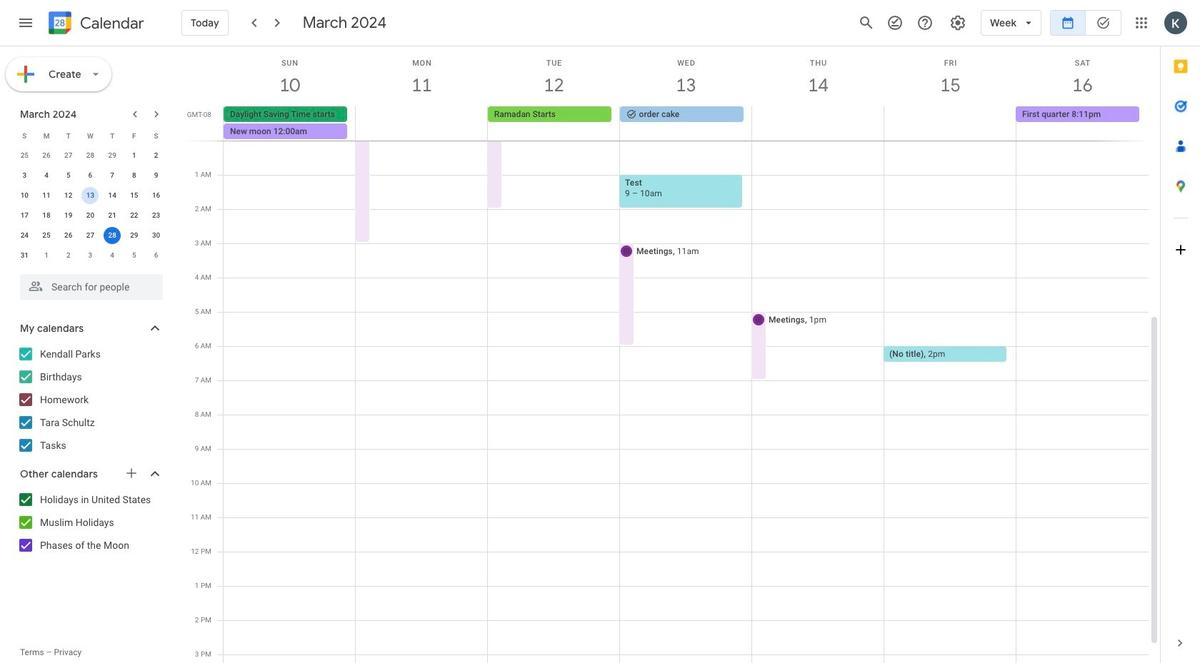 Task type: describe. For each thing, give the bounding box(es) containing it.
Search for people text field
[[29, 274, 154, 300]]

april 4 element
[[104, 247, 121, 264]]

9 element
[[148, 167, 165, 184]]

april 1 element
[[38, 247, 55, 264]]

30 element
[[148, 227, 165, 244]]

11 element
[[38, 187, 55, 204]]

main drawer image
[[17, 14, 34, 31]]

1 element
[[126, 147, 143, 164]]

22 element
[[126, 207, 143, 224]]

4 element
[[38, 167, 55, 184]]

7 element
[[104, 167, 121, 184]]

10 element
[[16, 187, 33, 204]]

february 29 element
[[104, 147, 121, 164]]

april 5 element
[[126, 247, 143, 264]]

calendar element
[[46, 9, 144, 40]]

march 2024 grid
[[14, 126, 167, 266]]

6 element
[[82, 167, 99, 184]]

29 element
[[126, 227, 143, 244]]

13 element
[[82, 187, 99, 204]]

february 26 element
[[38, 147, 55, 164]]

3 element
[[16, 167, 33, 184]]

february 28 element
[[82, 147, 99, 164]]

heading inside calendar element
[[77, 15, 144, 32]]

21 element
[[104, 207, 121, 224]]

my calendars list
[[3, 343, 177, 457]]

20 element
[[82, 207, 99, 224]]

april 2 element
[[60, 247, 77, 264]]



Task type: vqa. For each thing, say whether or not it's contained in the screenshot.
13 element
yes



Task type: locate. For each thing, give the bounding box(es) containing it.
23 element
[[148, 207, 165, 224]]

8 element
[[126, 167, 143, 184]]

row group
[[14, 146, 167, 266]]

other calendars list
[[3, 489, 177, 557]]

grid
[[183, 46, 1160, 664]]

tab list
[[1161, 46, 1200, 624]]

27 element
[[82, 227, 99, 244]]

17 element
[[16, 207, 33, 224]]

5 element
[[60, 167, 77, 184]]

28, today element
[[104, 227, 121, 244]]

25 element
[[38, 227, 55, 244]]

april 3 element
[[82, 247, 99, 264]]

None search field
[[0, 269, 177, 300]]

12 element
[[60, 187, 77, 204]]

heading
[[77, 15, 144, 32]]

15 element
[[126, 187, 143, 204]]

19 element
[[60, 207, 77, 224]]

24 element
[[16, 227, 33, 244]]

february 27 element
[[60, 147, 77, 164]]

14 element
[[104, 187, 121, 204]]

row
[[217, 106, 1160, 141], [14, 126, 167, 146], [14, 146, 167, 166], [14, 166, 167, 186], [14, 186, 167, 206], [14, 206, 167, 226], [14, 226, 167, 246], [14, 246, 167, 266]]

26 element
[[60, 227, 77, 244]]

settings menu image
[[950, 14, 967, 31]]

2 element
[[148, 147, 165, 164]]

cell
[[224, 106, 356, 141], [356, 106, 488, 141], [752, 106, 884, 141], [884, 106, 1016, 141], [79, 186, 101, 206], [101, 226, 123, 246]]

add other calendars image
[[124, 467, 139, 481]]

31 element
[[16, 247, 33, 264]]

16 element
[[148, 187, 165, 204]]

april 6 element
[[148, 247, 165, 264]]

18 element
[[38, 207, 55, 224]]

february 25 element
[[16, 147, 33, 164]]



